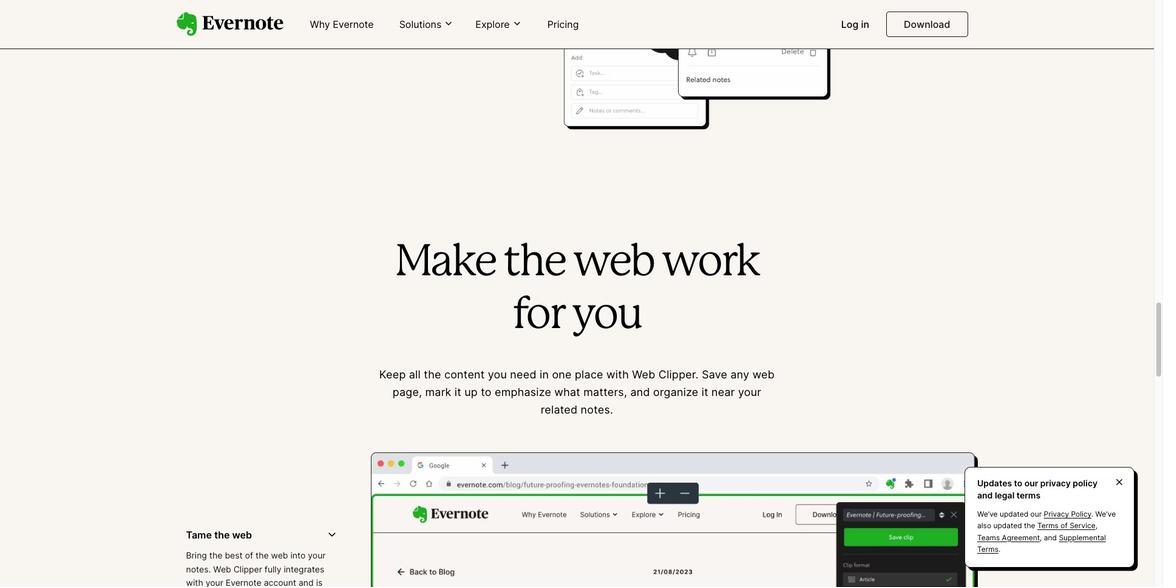 Task type: describe. For each thing, give the bounding box(es) containing it.
to inside the keep all the content you need in one place with web clipper. save any web page, mark it up to emphasize what matters, and organize it near your related notes.
[[481, 386, 492, 399]]

integrates
[[284, 565, 324, 575]]

evernote inside save web page urls, images, and descriptions to your relevant evernote notebook and keep all your related content in one easy-to-find place.
[[352, 15, 399, 27]]

why
[[310, 18, 330, 30]]

why evernote link
[[303, 13, 381, 36]]

make
[[395, 243, 496, 284]]

into
[[291, 551, 306, 561]]

1 horizontal spatial ,
[[1096, 522, 1098, 531]]

keep all the content you need in one place with web clipper. save any web page, mark it up to emphasize what matters, and organize it near your related notes.
[[379, 369, 775, 416]]

and inside bring the best of the web into your notes. web clipper fully integrates with your evernote account and
[[299, 578, 314, 588]]

service
[[1070, 522, 1096, 531]]

and up notebook at the top left of the page
[[428, 0, 447, 10]]

you inside the keep all the content you need in one place with web clipper. save any web page, mark it up to emphasize what matters, and organize it near your related notes.
[[488, 369, 507, 381]]

policy
[[1073, 479, 1098, 489]]

fully
[[265, 565, 281, 575]]

teams agreement link
[[978, 534, 1040, 543]]

keep
[[379, 369, 406, 381]]

terms of service , teams agreement , and
[[978, 522, 1098, 543]]

relevant
[[307, 15, 349, 27]]

bring the best of the web into your notes. web clipper fully integrates with your evernote account and 
[[186, 551, 328, 588]]

supplemental terms link
[[978, 534, 1106, 554]]

the left best
[[209, 551, 223, 561]]

explore
[[476, 18, 510, 30]]

easy-
[[412, 32, 441, 45]]

and inside the keep all the content you need in one place with web clipper. save any web page, mark it up to emphasize what matters, and organize it near your related notes.
[[631, 386, 650, 399]]

urls,
[[350, 0, 380, 10]]

the inside the keep all the content you need in one place with web clipper. save any web page, mark it up to emphasize what matters, and organize it near your related notes.
[[424, 369, 441, 381]]

. for .
[[999, 545, 1001, 554]]

web inside the keep all the content you need in one place with web clipper. save any web page, mark it up to emphasize what matters, and organize it near your related notes.
[[753, 369, 775, 381]]

place
[[575, 369, 604, 381]]

content inside save web page urls, images, and descriptions to your relevant evernote notebook and keep all your related content in one easy-to-find place.
[[333, 32, 373, 45]]

save web page urls, images, and descriptions to your relevant evernote notebook and keep all your related content in one easy-to-find place.
[[266, 0, 518, 45]]

privacy policy link
[[1044, 510, 1092, 519]]

clipper
[[234, 565, 262, 575]]

in inside the keep all the content you need in one place with web clipper. save any web page, mark it up to emphasize what matters, and organize it near your related notes.
[[540, 369, 549, 381]]

need
[[510, 369, 537, 381]]

supplemental terms
[[978, 534, 1106, 554]]

to inside updates to our privacy policy and legal terms
[[1015, 479, 1023, 489]]

terms
[[1017, 491, 1041, 501]]

terms inside terms of service , teams agreement , and
[[1038, 522, 1059, 531]]

we've updated our privacy policy
[[978, 510, 1092, 519]]

privacy
[[1041, 479, 1071, 489]]

privacy
[[1044, 510, 1070, 519]]

related inside save web page urls, images, and descriptions to your relevant evernote notebook and keep all your related content in one easy-to-find place.
[[293, 32, 330, 45]]

save inside the keep all the content you need in one place with web clipper. save any web page, mark it up to emphasize what matters, and organize it near your related notes.
[[702, 369, 728, 381]]

mark
[[425, 386, 452, 399]]

updates to our privacy policy and legal terms
[[978, 479, 1098, 501]]

our for privacy
[[1031, 510, 1042, 519]]

you inside make the web work for you
[[572, 296, 642, 337]]

download link
[[887, 12, 968, 37]]

explore button
[[472, 17, 526, 31]]

notes. inside bring the best of the web into your notes. web clipper fully integrates with your evernote account and
[[186, 565, 211, 575]]

what
[[555, 386, 581, 399]]

related inside the keep all the content you need in one place with web clipper. save any web page, mark it up to emphasize what matters, and organize it near your related notes.
[[541, 404, 578, 416]]

evernote inside bring the best of the web into your notes. web clipper fully integrates with your evernote account and
[[226, 578, 262, 588]]

and inside updates to our privacy policy and legal terms
[[978, 491, 993, 501]]

all inside the keep all the content you need in one place with web clipper. save any web page, mark it up to emphasize what matters, and organize it near your related notes.
[[409, 369, 421, 381]]

matters,
[[584, 386, 627, 399]]

. for . we've also updated the
[[1092, 510, 1094, 519]]

images,
[[384, 0, 424, 10]]

1 we've from the left
[[978, 510, 998, 519]]

web inside save web page urls, images, and descriptions to your relevant evernote notebook and keep all your related content in one easy-to-find place.
[[295, 0, 317, 10]]

emphasize
[[495, 386, 552, 399]]

solutions
[[399, 18, 442, 30]]

and inside terms of service , teams agreement , and
[[1044, 534, 1057, 543]]

keep
[[478, 15, 504, 27]]

why evernote
[[310, 18, 374, 30]]

to inside save web page urls, images, and descriptions to your relevant evernote notebook and keep all your related content in one easy-to-find place.
[[266, 15, 277, 27]]

0 vertical spatial updated
[[1000, 510, 1029, 519]]



Task type: locate. For each thing, give the bounding box(es) containing it.
and right matters, at the right bottom of page
[[631, 386, 650, 399]]

all inside save web page urls, images, and descriptions to your relevant evernote notebook and keep all your related content in one easy-to-find place.
[[507, 15, 518, 27]]

. up service at the bottom of the page
[[1092, 510, 1094, 519]]

of down privacy policy link
[[1061, 522, 1068, 531]]

1 horizontal spatial you
[[572, 296, 642, 337]]

and down . we've also updated the
[[1044, 534, 1057, 543]]

one down solutions
[[389, 32, 408, 45]]

page,
[[393, 386, 422, 399]]

1 horizontal spatial one
[[552, 369, 572, 381]]

related down why
[[293, 32, 330, 45]]

in down the urls, on the top left of page
[[376, 32, 386, 45]]

1 horizontal spatial terms
[[1038, 522, 1059, 531]]

tame the web image
[[371, 453, 978, 588]]

1 vertical spatial with
[[186, 578, 203, 588]]

1 vertical spatial one
[[552, 369, 572, 381]]

0 vertical spatial our
[[1025, 479, 1039, 489]]

we've right policy
[[1096, 510, 1116, 519]]

0 horizontal spatial web
[[213, 565, 231, 575]]

to
[[266, 15, 277, 27], [481, 386, 492, 399], [1015, 479, 1023, 489]]

1 it from the left
[[455, 386, 462, 399]]

the
[[504, 243, 566, 284], [424, 369, 441, 381], [1025, 522, 1036, 531], [214, 530, 230, 542], [209, 551, 223, 561], [256, 551, 269, 561]]

of
[[1061, 522, 1068, 531], [245, 551, 253, 561]]

terms down privacy
[[1038, 522, 1059, 531]]

notes. down bring
[[186, 565, 211, 575]]

updates
[[978, 479, 1012, 489]]

tame the web
[[186, 530, 252, 542]]

tame
[[186, 530, 212, 542]]

1 vertical spatial in
[[376, 32, 386, 45]]

our up terms
[[1025, 479, 1039, 489]]

pricing
[[548, 18, 579, 30]]

in right log
[[861, 18, 870, 30]]

1 vertical spatial .
[[999, 545, 1001, 554]]

0 horizontal spatial you
[[488, 369, 507, 381]]

one
[[389, 32, 408, 45], [552, 369, 572, 381]]

0 vertical spatial .
[[1092, 510, 1094, 519]]

. inside . we've also updated the
[[1092, 510, 1094, 519]]

1 vertical spatial ,
[[1040, 534, 1042, 543]]

the up mark
[[424, 369, 441, 381]]

1 horizontal spatial in
[[540, 369, 549, 381]]

find
[[457, 32, 477, 45]]

content down why evernote
[[333, 32, 373, 45]]

descriptions
[[451, 0, 515, 10]]

1 vertical spatial terms
[[978, 545, 999, 554]]

also
[[978, 522, 992, 531]]

0 vertical spatial one
[[389, 32, 408, 45]]

0 vertical spatial all
[[507, 15, 518, 27]]

1 vertical spatial web
[[213, 565, 231, 575]]

web inside bring the best of the web into your notes. web clipper fully integrates with your evernote account and
[[271, 551, 288, 561]]

one up "what"
[[552, 369, 572, 381]]

in
[[861, 18, 870, 30], [376, 32, 386, 45], [540, 369, 549, 381]]

, down . we've also updated the
[[1040, 534, 1042, 543]]

0 horizontal spatial notes.
[[186, 565, 211, 575]]

terms inside supplemental terms
[[978, 545, 999, 554]]

0 horizontal spatial ,
[[1040, 534, 1042, 543]]

0 horizontal spatial we've
[[978, 510, 998, 519]]

notes.
[[581, 404, 614, 416], [186, 565, 211, 575]]

0 vertical spatial notes.
[[581, 404, 614, 416]]

place.
[[481, 32, 512, 45]]

2 we've from the left
[[1096, 510, 1116, 519]]

0 horizontal spatial save
[[266, 0, 292, 10]]

1 horizontal spatial web
[[632, 369, 656, 381]]

supplemental
[[1059, 534, 1106, 543]]

0 horizontal spatial of
[[245, 551, 253, 561]]

the up for
[[504, 243, 566, 284]]

solutions button
[[396, 17, 458, 31]]

work
[[662, 243, 760, 284]]

1 vertical spatial content
[[444, 369, 485, 381]]

terms
[[1038, 522, 1059, 531], [978, 545, 999, 554]]

2 vertical spatial in
[[540, 369, 549, 381]]

web inside bring the best of the web into your notes. web clipper fully integrates with your evernote account and
[[213, 565, 231, 575]]

legal
[[995, 491, 1015, 501]]

notebook
[[402, 15, 452, 27]]

your inside the keep all the content you need in one place with web clipper. save any web page, mark it up to emphasize what matters, and organize it near your related notes.
[[738, 386, 762, 399]]

teams
[[978, 534, 1000, 543]]

1 horizontal spatial to
[[481, 386, 492, 399]]

content up up
[[444, 369, 485, 381]]

all right "keep"
[[507, 15, 518, 27]]

it
[[455, 386, 462, 399], [702, 386, 709, 399]]

web inside the keep all the content you need in one place with web clipper. save any web page, mark it up to emphasize what matters, and organize it near your related notes.
[[632, 369, 656, 381]]

1 vertical spatial to
[[481, 386, 492, 399]]

1 horizontal spatial .
[[1092, 510, 1094, 519]]

0 vertical spatial of
[[1061, 522, 1068, 531]]

any
[[731, 369, 750, 381]]

related
[[293, 32, 330, 45], [541, 404, 578, 416]]

0 horizontal spatial to
[[266, 15, 277, 27]]

with inside the keep all the content you need in one place with web clipper. save any web page, mark it up to emphasize what matters, and organize it near your related notes.
[[607, 369, 629, 381]]

0 vertical spatial in
[[861, 18, 870, 30]]

web down best
[[213, 565, 231, 575]]

up
[[465, 386, 478, 399]]

log in link
[[834, 13, 877, 36]]

and down the "integrates"
[[299, 578, 314, 588]]

our up terms of service , teams agreement , and
[[1031, 510, 1042, 519]]

0 horizontal spatial content
[[333, 32, 373, 45]]

save inside save web page urls, images, and descriptions to your relevant evernote notebook and keep all your related content in one easy-to-find place.
[[266, 0, 292, 10]]

of inside bring the best of the web into your notes. web clipper fully integrates with your evernote account and
[[245, 551, 253, 561]]

2 horizontal spatial to
[[1015, 479, 1023, 489]]

.
[[1092, 510, 1094, 519], [999, 545, 1001, 554]]

best
[[225, 551, 243, 561]]

log in
[[842, 18, 870, 30]]

of inside terms of service , teams agreement , and
[[1061, 522, 1068, 531]]

1 horizontal spatial content
[[444, 369, 485, 381]]

updated up teams agreement link at the bottom of page
[[994, 522, 1023, 531]]

account
[[264, 578, 296, 588]]

web inside make the web work for you
[[573, 243, 654, 284]]

with down bring
[[186, 578, 203, 588]]

policy
[[1072, 510, 1092, 519]]

related down "what"
[[541, 404, 578, 416]]

in right need
[[540, 369, 549, 381]]

0 horizontal spatial one
[[389, 32, 408, 45]]

2 horizontal spatial in
[[861, 18, 870, 30]]

our for privacy
[[1025, 479, 1039, 489]]

web-clipper screen image
[[546, 0, 888, 140]]

0 vertical spatial terms
[[1038, 522, 1059, 531]]

0 vertical spatial with
[[607, 369, 629, 381]]

0 horizontal spatial terms
[[978, 545, 999, 554]]

1 vertical spatial notes.
[[186, 565, 211, 575]]

all up page,
[[409, 369, 421, 381]]

1 vertical spatial you
[[488, 369, 507, 381]]

web
[[295, 0, 317, 10], [573, 243, 654, 284], [753, 369, 775, 381], [232, 530, 252, 542], [271, 551, 288, 561]]

1 vertical spatial of
[[245, 551, 253, 561]]

we've
[[978, 510, 998, 519], [1096, 510, 1116, 519]]

with up matters, at the right bottom of page
[[607, 369, 629, 381]]

log
[[842, 18, 859, 30]]

content
[[333, 32, 373, 45], [444, 369, 485, 381]]

you
[[572, 296, 642, 337], [488, 369, 507, 381]]

we've up also
[[978, 510, 998, 519]]

. down teams agreement link at the bottom of page
[[999, 545, 1001, 554]]

it left up
[[455, 386, 462, 399]]

web left clipper.
[[632, 369, 656, 381]]

notes. down matters, at the right bottom of page
[[581, 404, 614, 416]]

near
[[712, 386, 735, 399]]

0 vertical spatial save
[[266, 0, 292, 10]]

we've inside . we've also updated the
[[1096, 510, 1116, 519]]

0 horizontal spatial it
[[455, 386, 462, 399]]

content inside the keep all the content you need in one place with web clipper. save any web page, mark it up to emphasize what matters, and organize it near your related notes.
[[444, 369, 485, 381]]

1 horizontal spatial of
[[1061, 522, 1068, 531]]

evernote
[[352, 15, 399, 27], [333, 18, 374, 30], [226, 578, 262, 588]]

our inside updates to our privacy policy and legal terms
[[1025, 479, 1039, 489]]

updated
[[1000, 510, 1029, 519], [994, 522, 1023, 531]]

all
[[507, 15, 518, 27], [409, 369, 421, 381]]

,
[[1096, 522, 1098, 531], [1040, 534, 1042, 543]]

1 horizontal spatial related
[[541, 404, 578, 416]]

the right tame
[[214, 530, 230, 542]]

in inside save web page urls, images, and descriptions to your relevant evernote notebook and keep all your related content in one easy-to-find place.
[[376, 32, 386, 45]]

of up clipper
[[245, 551, 253, 561]]

. we've also updated the
[[978, 510, 1116, 531]]

the down we've updated our privacy policy
[[1025, 522, 1036, 531]]

clipper.
[[659, 369, 699, 381]]

agreement
[[1002, 534, 1040, 543]]

1 vertical spatial related
[[541, 404, 578, 416]]

to left why
[[266, 15, 277, 27]]

evernote logo image
[[176, 12, 283, 36]]

notes. inside the keep all the content you need in one place with web clipper. save any web page, mark it up to emphasize what matters, and organize it near your related notes.
[[581, 404, 614, 416]]

to up terms
[[1015, 479, 1023, 489]]

save up near
[[702, 369, 728, 381]]

0 vertical spatial ,
[[1096, 522, 1098, 531]]

and up find
[[455, 15, 475, 27]]

save
[[266, 0, 292, 10], [702, 369, 728, 381]]

0 horizontal spatial with
[[186, 578, 203, 588]]

updated inside . we've also updated the
[[994, 522, 1023, 531]]

1 vertical spatial our
[[1031, 510, 1042, 519]]

0 horizontal spatial all
[[409, 369, 421, 381]]

2 vertical spatial to
[[1015, 479, 1023, 489]]

0 vertical spatial content
[[333, 32, 373, 45]]

2 it from the left
[[702, 386, 709, 399]]

pricing link
[[540, 13, 586, 36]]

0 horizontal spatial .
[[999, 545, 1001, 554]]

1 horizontal spatial notes.
[[581, 404, 614, 416]]

and
[[428, 0, 447, 10], [455, 15, 475, 27], [631, 386, 650, 399], [978, 491, 993, 501], [1044, 534, 1057, 543], [299, 578, 314, 588]]

1 vertical spatial updated
[[994, 522, 1023, 531]]

the inside . we've also updated the
[[1025, 522, 1036, 531]]

with inside bring the best of the web into your notes. web clipper fully integrates with your evernote account and
[[186, 578, 203, 588]]

, up supplemental
[[1096, 522, 1098, 531]]

with
[[607, 369, 629, 381], [186, 578, 203, 588]]

terms down teams
[[978, 545, 999, 554]]

1 horizontal spatial it
[[702, 386, 709, 399]]

terms of service link
[[1038, 522, 1096, 531]]

for
[[513, 296, 564, 337]]

and down the updates in the right bottom of the page
[[978, 491, 993, 501]]

download
[[904, 18, 951, 30]]

1 horizontal spatial save
[[702, 369, 728, 381]]

make the web work for you
[[395, 243, 760, 337]]

your
[[280, 15, 303, 27], [266, 32, 290, 45], [738, 386, 762, 399], [308, 551, 326, 561], [206, 578, 223, 588]]

our
[[1025, 479, 1039, 489], [1031, 510, 1042, 519]]

the up fully
[[256, 551, 269, 561]]

0 vertical spatial web
[[632, 369, 656, 381]]

0 vertical spatial to
[[266, 15, 277, 27]]

1 vertical spatial all
[[409, 369, 421, 381]]

1 vertical spatial save
[[702, 369, 728, 381]]

1 horizontal spatial with
[[607, 369, 629, 381]]

0 horizontal spatial in
[[376, 32, 386, 45]]

it left near
[[702, 386, 709, 399]]

the inside make the web work for you
[[504, 243, 566, 284]]

one inside the keep all the content you need in one place with web clipper. save any web page, mark it up to emphasize what matters, and organize it near your related notes.
[[552, 369, 572, 381]]

bring
[[186, 551, 207, 561]]

updated down legal
[[1000, 510, 1029, 519]]

to-
[[441, 32, 457, 45]]

save up evernote logo
[[266, 0, 292, 10]]

organize
[[653, 386, 699, 399]]

0 vertical spatial you
[[572, 296, 642, 337]]

1 horizontal spatial we've
[[1096, 510, 1116, 519]]

1 horizontal spatial all
[[507, 15, 518, 27]]

0 vertical spatial related
[[293, 32, 330, 45]]

page
[[320, 0, 347, 10]]

web
[[632, 369, 656, 381], [213, 565, 231, 575]]

0 horizontal spatial related
[[293, 32, 330, 45]]

to right up
[[481, 386, 492, 399]]

one inside save web page urls, images, and descriptions to your relevant evernote notebook and keep all your related content in one easy-to-find place.
[[389, 32, 408, 45]]



Task type: vqa. For each thing, say whether or not it's contained in the screenshot.
"Clipper" in Bring the best of the web into your notes. Web Clipper fully integrates with your Evernote account and is compatible with all major browsers.
no



